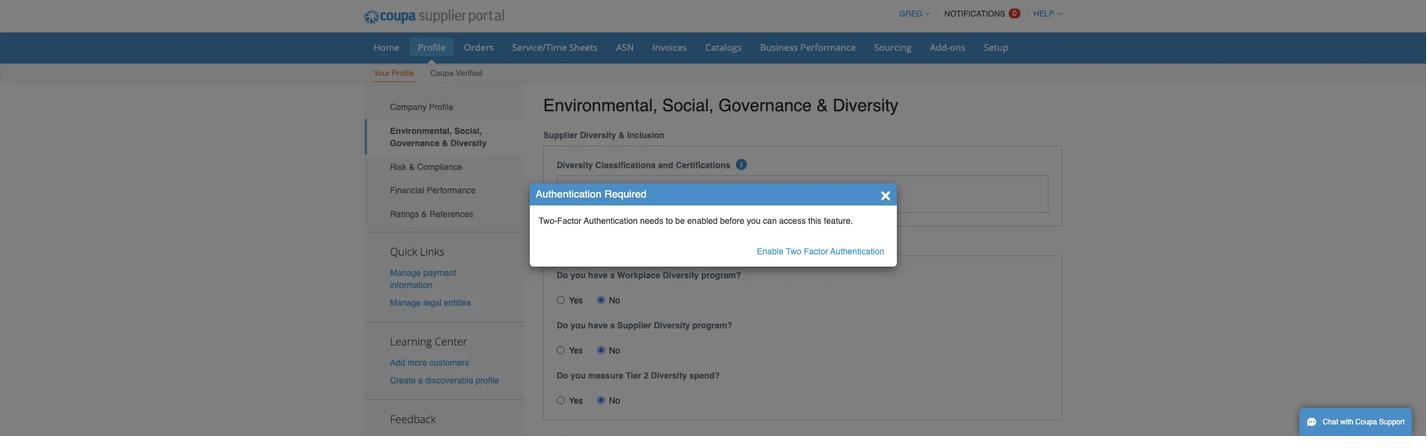 Task type: describe. For each thing, give the bounding box(es) containing it.
yes for do you measure tier 2 diversity spend?
[[569, 396, 583, 406]]

chat with coupa support
[[1324, 418, 1406, 427]]

tier
[[626, 371, 642, 381]]

chat with coupa support button
[[1300, 408, 1413, 436]]

manage legal entities
[[390, 298, 471, 308]]

add-
[[931, 41, 951, 53]]

your profile
[[374, 69, 415, 78]]

references
[[430, 209, 474, 219]]

this
[[809, 216, 822, 226]]

two-factor authentication needs to be enabled before you can access this feature.
[[539, 216, 853, 226]]

financial
[[390, 186, 425, 195]]

1 horizontal spatial supplier
[[618, 321, 652, 331]]

×
[[881, 184, 891, 204]]

0 vertical spatial authentication
[[536, 188, 602, 200]]

setup
[[984, 41, 1009, 53]]

home link
[[366, 38, 408, 56]]

sourcing
[[875, 41, 912, 53]]

access
[[780, 216, 806, 226]]

ons
[[951, 41, 966, 53]]

entities
[[444, 298, 471, 308]]

0 horizontal spatial governance
[[390, 138, 440, 148]]

1 horizontal spatial environmental,
[[544, 95, 658, 115]]

× button
[[881, 184, 891, 204]]

manage payment information
[[390, 268, 456, 290]]

more
[[408, 358, 427, 368]]

additional information image
[[737, 159, 748, 170]]

quick
[[390, 244, 417, 259]]

1 horizontal spatial environmental, social, governance & diversity
[[544, 95, 899, 115]]

create
[[390, 376, 416, 386]]

profile link
[[410, 38, 454, 56]]

chat
[[1324, 418, 1339, 427]]

add-ons link
[[923, 38, 974, 56]]

financial performance link
[[365, 179, 525, 202]]

yes for do you have a supplier diversity program?
[[569, 346, 583, 356]]

learning
[[390, 334, 432, 349]]

manage for manage legal entities
[[390, 298, 421, 308]]

feature.
[[824, 216, 853, 226]]

invoices link
[[645, 38, 695, 56]]

two-
[[539, 216, 558, 226]]

0 horizontal spatial factor
[[558, 216, 582, 226]]

business
[[761, 41, 798, 53]]

create a discoverable profile
[[390, 376, 499, 386]]

enable two factor authentication link
[[757, 247, 885, 256]]

2 vertical spatial a
[[418, 376, 423, 386]]

company profile
[[390, 102, 454, 112]]

have for workplace
[[588, 271, 608, 281]]

coupa inside button
[[1356, 418, 1378, 427]]

learning center
[[390, 334, 467, 349]]

environmental, social, governance & diversity link
[[365, 119, 525, 155]]

risk & compliance
[[390, 162, 463, 172]]

customers
[[430, 358, 469, 368]]

do you have a supplier diversity program?
[[557, 321, 733, 331]]

& down business performance link
[[817, 95, 828, 115]]

certifications
[[676, 160, 731, 170]]

profile inside the profile link
[[418, 41, 446, 53]]

verified
[[456, 69, 483, 78]]

a for supplier
[[610, 321, 615, 331]]

add button
[[571, 187, 586, 200]]

sheets
[[570, 41, 598, 53]]

discoverable
[[426, 376, 474, 386]]

do you measure tier 2 diversity spend?
[[557, 371, 720, 381]]

invoices
[[653, 41, 687, 53]]

2
[[644, 371, 649, 381]]

coupa inside "link"
[[430, 69, 454, 78]]

2 vertical spatial authentication
[[831, 247, 885, 256]]

1 vertical spatial authentication
[[584, 216, 638, 226]]

sourcing link
[[867, 38, 920, 56]]

risk
[[390, 162, 407, 172]]

supplier diversity & inclusion
[[544, 130, 665, 140]]

& right risk
[[409, 162, 415, 172]]

1 horizontal spatial social,
[[663, 95, 714, 115]]

be
[[676, 216, 685, 226]]

support
[[1380, 418, 1406, 427]]

before
[[721, 216, 745, 226]]

company
[[390, 102, 427, 112]]

legal
[[424, 298, 442, 308]]

coupa verified
[[430, 69, 483, 78]]

catalogs link
[[698, 38, 750, 56]]

profile
[[476, 376, 499, 386]]

spend?
[[690, 371, 720, 381]]

manage payment information link
[[390, 268, 456, 290]]

profile for company profile
[[429, 102, 454, 112]]

& left 'inclusion'
[[619, 130, 625, 140]]

needs
[[640, 216, 664, 226]]

create a discoverable profile link
[[390, 376, 499, 386]]

classifications
[[596, 160, 656, 170]]

asn link
[[609, 38, 642, 56]]

diversity inside environmental, social, governance & diversity link
[[451, 138, 487, 148]]

add more customers link
[[390, 358, 469, 368]]

0 vertical spatial supplier
[[544, 130, 578, 140]]

financial performance
[[390, 186, 476, 195]]



Task type: locate. For each thing, give the bounding box(es) containing it.
performance right the business on the right top of page
[[801, 41, 856, 53]]

no down measure
[[609, 396, 620, 406]]

quick links
[[390, 244, 445, 259]]

0 vertical spatial have
[[588, 271, 608, 281]]

you for do you have a supplier diversity program?
[[571, 321, 586, 331]]

program? down before at the right of the page
[[702, 271, 742, 281]]

environmental, social, governance & diversity down catalogs
[[544, 95, 899, 115]]

1 vertical spatial add
[[390, 358, 406, 368]]

environmental, social, governance & diversity up compliance
[[390, 126, 487, 148]]

2 vertical spatial do
[[557, 371, 568, 381]]

yes for do you have a workplace diversity program?
[[569, 296, 583, 306]]

1 horizontal spatial governance
[[719, 95, 812, 115]]

performance for business performance
[[801, 41, 856, 53]]

a right create
[[418, 376, 423, 386]]

1 vertical spatial do
[[557, 321, 568, 331]]

company profile link
[[365, 95, 525, 119]]

profile for your profile
[[392, 69, 415, 78]]

program?
[[702, 271, 742, 281], [693, 321, 733, 331]]

3 yes from the top
[[569, 396, 583, 406]]

performance
[[801, 41, 856, 53], [427, 186, 476, 195]]

coupa verified link
[[430, 66, 483, 82]]

links
[[420, 244, 445, 259]]

profile
[[418, 41, 446, 53], [392, 69, 415, 78], [429, 102, 454, 112]]

0 vertical spatial environmental, social, governance & diversity
[[544, 95, 899, 115]]

profile inside the company profile link
[[429, 102, 454, 112]]

manage inside manage payment information
[[390, 268, 421, 278]]

factor down add button
[[558, 216, 582, 226]]

service/time sheets
[[512, 41, 598, 53]]

supplier up tier
[[618, 321, 652, 331]]

coupa supplier portal image
[[355, 2, 513, 32]]

do you have a workplace diversity program?
[[557, 271, 742, 281]]

1 horizontal spatial coupa
[[1356, 418, 1378, 427]]

yes
[[569, 296, 583, 306], [569, 346, 583, 356], [569, 396, 583, 406]]

program? for do you have a supplier diversity program?
[[693, 321, 733, 331]]

with
[[1341, 418, 1354, 427]]

have up measure
[[588, 321, 608, 331]]

1 vertical spatial yes
[[569, 346, 583, 356]]

1 vertical spatial factor
[[804, 247, 829, 256]]

performance inside "link"
[[427, 186, 476, 195]]

asn
[[617, 41, 634, 53]]

to
[[666, 216, 673, 226]]

0 vertical spatial coupa
[[430, 69, 454, 78]]

manage
[[390, 268, 421, 278], [390, 298, 421, 308]]

a left workplace
[[610, 271, 615, 281]]

0 horizontal spatial environmental,
[[390, 126, 452, 136]]

center
[[435, 334, 467, 349]]

social,
[[663, 95, 714, 115], [455, 126, 482, 136]]

0 vertical spatial no
[[609, 296, 620, 306]]

2 have from the top
[[588, 321, 608, 331]]

1 vertical spatial supplier
[[618, 321, 652, 331]]

required
[[605, 188, 647, 200]]

workplace
[[618, 271, 661, 281]]

no for workplace
[[609, 296, 620, 306]]

no up measure
[[609, 346, 620, 356]]

do for do you measure tier 2 diversity spend?
[[557, 371, 568, 381]]

risk & compliance link
[[365, 155, 525, 179]]

environmental, down "company profile"
[[390, 126, 452, 136]]

1 horizontal spatial factor
[[804, 247, 829, 256]]

program? for do you have a workplace diversity program?
[[702, 271, 742, 281]]

home
[[374, 41, 400, 53]]

a for workplace
[[610, 271, 615, 281]]

profile down coupa supplier portal image
[[418, 41, 446, 53]]

manage for manage payment information
[[390, 268, 421, 278]]

manage legal entities link
[[390, 298, 471, 308]]

0 vertical spatial factor
[[558, 216, 582, 226]]

0 horizontal spatial social,
[[455, 126, 482, 136]]

2 manage from the top
[[390, 298, 421, 308]]

your
[[374, 69, 390, 78]]

have for supplier
[[588, 321, 608, 331]]

0 vertical spatial add
[[571, 189, 586, 198]]

& right ratings
[[422, 209, 427, 219]]

enable two factor authentication
[[757, 247, 885, 256]]

1 vertical spatial profile
[[392, 69, 415, 78]]

0 vertical spatial governance
[[719, 95, 812, 115]]

setup link
[[977, 38, 1017, 56]]

add for add more customers
[[390, 358, 406, 368]]

2 do from the top
[[557, 321, 568, 331]]

0 vertical spatial manage
[[390, 268, 421, 278]]

do for do you have a workplace diversity program?
[[557, 271, 568, 281]]

authentication down required
[[584, 216, 638, 226]]

0 vertical spatial social,
[[663, 95, 714, 115]]

measure
[[588, 371, 624, 381]]

1 vertical spatial environmental, social, governance & diversity
[[390, 126, 487, 148]]

have left workplace
[[588, 271, 608, 281]]

service/time sheets link
[[504, 38, 606, 56]]

performance up references
[[427, 186, 476, 195]]

1 have from the top
[[588, 271, 608, 281]]

1 vertical spatial a
[[610, 321, 615, 331]]

authentication up "two-"
[[536, 188, 602, 200]]

add more customers
[[390, 358, 469, 368]]

0 vertical spatial a
[[610, 271, 615, 281]]

performance for financial performance
[[427, 186, 476, 195]]

1 vertical spatial program?
[[693, 321, 733, 331]]

profile inside your profile link
[[392, 69, 415, 78]]

a up measure
[[610, 321, 615, 331]]

environmental, up supplier diversity & inclusion
[[544, 95, 658, 115]]

environmental,
[[544, 95, 658, 115], [390, 126, 452, 136]]

add
[[571, 189, 586, 198], [390, 358, 406, 368]]

0 horizontal spatial supplier
[[544, 130, 578, 140]]

enable
[[757, 247, 784, 256]]

1 horizontal spatial add
[[571, 189, 586, 198]]

0 horizontal spatial add
[[390, 358, 406, 368]]

add for add
[[571, 189, 586, 198]]

profile right your
[[392, 69, 415, 78]]

0 horizontal spatial performance
[[427, 186, 476, 195]]

no for supplier
[[609, 346, 620, 356]]

0 horizontal spatial coupa
[[430, 69, 454, 78]]

no down workplace
[[609, 296, 620, 306]]

0 vertical spatial yes
[[569, 296, 583, 306]]

business performance
[[761, 41, 856, 53]]

1 vertical spatial have
[[588, 321, 608, 331]]

payment
[[424, 268, 456, 278]]

environmental, social, governance & diversity
[[544, 95, 899, 115], [390, 126, 487, 148]]

compliance
[[417, 162, 463, 172]]

and
[[659, 160, 674, 170]]

& up risk & compliance link
[[442, 138, 448, 148]]

1 manage from the top
[[390, 268, 421, 278]]

governance down the business on the right top of page
[[719, 95, 812, 115]]

you for do you measure tier 2 diversity spend?
[[571, 371, 586, 381]]

you for do you have a workplace diversity program?
[[571, 271, 586, 281]]

social, up 'inclusion'
[[663, 95, 714, 115]]

1 horizontal spatial performance
[[801, 41, 856, 53]]

authentication required
[[536, 188, 647, 200]]

can
[[763, 216, 777, 226]]

supplier up add button
[[544, 130, 578, 140]]

0 vertical spatial performance
[[801, 41, 856, 53]]

add-ons
[[931, 41, 966, 53]]

2 no from the top
[[609, 346, 620, 356]]

None radio
[[557, 296, 565, 304], [597, 296, 605, 304], [557, 347, 565, 355], [597, 347, 605, 355], [597, 397, 605, 405], [557, 296, 565, 304], [597, 296, 605, 304], [557, 347, 565, 355], [597, 347, 605, 355], [597, 397, 605, 405]]

0 vertical spatial program?
[[702, 271, 742, 281]]

2 yes from the top
[[569, 346, 583, 356]]

&
[[817, 95, 828, 115], [619, 130, 625, 140], [442, 138, 448, 148], [409, 162, 415, 172], [422, 209, 427, 219]]

authentication down feature.
[[831, 247, 885, 256]]

ratings
[[390, 209, 419, 219]]

orders
[[464, 41, 494, 53]]

coupa left verified
[[430, 69, 454, 78]]

coupa
[[430, 69, 454, 78], [1356, 418, 1378, 427]]

1 vertical spatial manage
[[390, 298, 421, 308]]

business performance link
[[753, 38, 864, 56]]

1 vertical spatial no
[[609, 346, 620, 356]]

your profile link
[[373, 66, 415, 82]]

governance up risk & compliance
[[390, 138, 440, 148]]

enabled
[[688, 216, 718, 226]]

social, down the company profile link on the top left
[[455, 126, 482, 136]]

1 no from the top
[[609, 296, 620, 306]]

1 do from the top
[[557, 271, 568, 281]]

ratings & references
[[390, 209, 474, 219]]

1 vertical spatial social,
[[455, 126, 482, 136]]

None radio
[[557, 397, 565, 405]]

1 vertical spatial performance
[[427, 186, 476, 195]]

ratings & references link
[[365, 202, 525, 226]]

no for 2
[[609, 396, 620, 406]]

factor right two
[[804, 247, 829, 256]]

do for do you have a supplier diversity program?
[[557, 321, 568, 331]]

1 vertical spatial coupa
[[1356, 418, 1378, 427]]

0 vertical spatial do
[[557, 271, 568, 281]]

catalogs
[[706, 41, 742, 53]]

information
[[390, 280, 433, 290]]

2 vertical spatial yes
[[569, 396, 583, 406]]

0 vertical spatial environmental,
[[544, 95, 658, 115]]

authentication
[[536, 188, 602, 200], [584, 216, 638, 226], [831, 247, 885, 256]]

1 yes from the top
[[569, 296, 583, 306]]

orders link
[[456, 38, 502, 56]]

1 vertical spatial governance
[[390, 138, 440, 148]]

program? up spend?
[[693, 321, 733, 331]]

3 do from the top
[[557, 371, 568, 381]]

coupa right with
[[1356, 418, 1378, 427]]

a
[[610, 271, 615, 281], [610, 321, 615, 331], [418, 376, 423, 386]]

0 horizontal spatial environmental, social, governance & diversity
[[390, 126, 487, 148]]

factor
[[558, 216, 582, 226], [804, 247, 829, 256]]

manage up information
[[390, 268, 421, 278]]

inclusion
[[627, 130, 665, 140]]

profile up environmental, social, governance & diversity link
[[429, 102, 454, 112]]

service/time
[[512, 41, 567, 53]]

1 vertical spatial environmental,
[[390, 126, 452, 136]]

2 vertical spatial profile
[[429, 102, 454, 112]]

3 no from the top
[[609, 396, 620, 406]]

0 vertical spatial profile
[[418, 41, 446, 53]]

manage down information
[[390, 298, 421, 308]]

add left required
[[571, 189, 586, 198]]

add up create
[[390, 358, 406, 368]]

2 vertical spatial no
[[609, 396, 620, 406]]



Task type: vqa. For each thing, say whether or not it's contained in the screenshot.
Twitter Text Field
no



